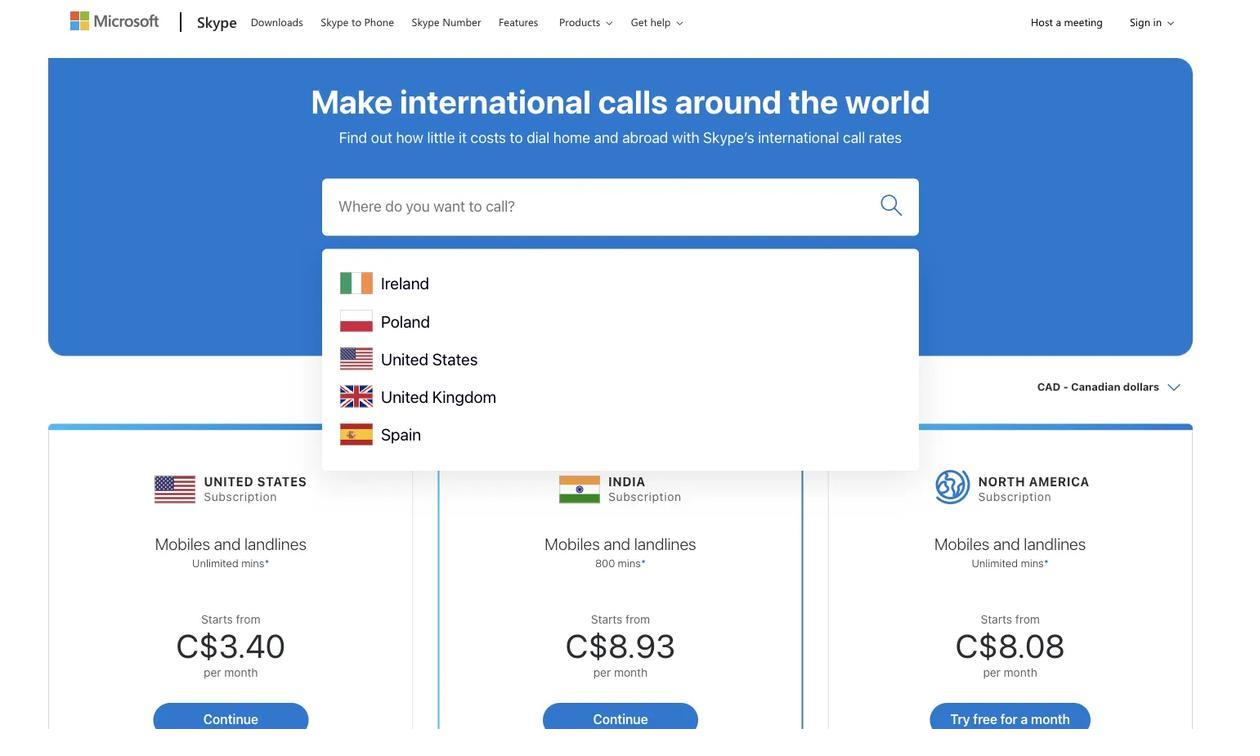 Task type: vqa. For each thing, say whether or not it's contained in the screenshot.
the rightmost mins
yes



Task type: describe. For each thing, give the bounding box(es) containing it.
sign
[[1130, 15, 1150, 29]]

and for c$8.93
[[604, 534, 630, 553]]

landlines for c$8.93
[[634, 534, 696, 553]]

1 horizontal spatial international
[[758, 128, 839, 146]]

starts from c$8.08 per month
[[955, 612, 1065, 679]]

how
[[396, 128, 423, 146]]

* link for c$3.40
[[264, 557, 269, 569]]

month for c$8.08
[[1004, 665, 1037, 679]]

abroad
[[622, 128, 668, 146]]

sign in button
[[1117, 1, 1179, 43]]

mobiles and landlines 800 mins *
[[545, 534, 696, 569]]

mobiles and landlines unlimited mins * for c$8.08
[[934, 534, 1086, 569]]

for
[[1000, 712, 1018, 727]]

month for c$3.40
[[224, 665, 258, 679]]

united for united states
[[381, 349, 428, 368]]

mins for c$8.93
[[618, 557, 641, 569]]

find
[[339, 128, 367, 146]]

united inside "united states subscription"
[[204, 474, 254, 488]]

meeting
[[1064, 15, 1103, 29]]

states for united states subscription
[[257, 474, 307, 488]]

help
[[650, 15, 671, 29]]

try free for a month link
[[930, 703, 1090, 729]]

skype for skype
[[197, 11, 237, 31]]

continue link for c$3.40
[[153, 703, 308, 729]]

c$3.40
[[176, 627, 286, 665]]

skype link
[[189, 1, 242, 45]]

search image
[[880, 194, 903, 217]]

continue link for c$8.93
[[543, 703, 698, 729]]

free
[[973, 712, 997, 727]]

skype for skype number
[[412, 15, 440, 29]]

Where do you want to call? text field
[[338, 186, 878, 229]]

america
[[1029, 474, 1090, 488]]

it
[[459, 128, 467, 146]]

spain
[[381, 425, 421, 444]]

products
[[559, 15, 600, 29]]

* link for c$8.93
[[641, 557, 646, 569]]

mins for c$3.40
[[241, 557, 264, 569]]

* for c$8.08
[[1044, 557, 1049, 569]]

most popular
[[327, 269, 437, 284]]

dial
[[527, 128, 550, 146]]

downloads
[[251, 15, 303, 29]]

little
[[427, 128, 455, 146]]

unlimited for c$3.40
[[192, 557, 239, 569]]

products button
[[549, 1, 626, 43]]

united kingdom image
[[340, 381, 373, 413]]

states for united states
[[432, 349, 478, 368]]

kingdom
[[432, 387, 496, 406]]

call
[[843, 128, 865, 146]]

0 horizontal spatial international
[[400, 82, 591, 121]]

downloads link
[[243, 1, 310, 40]]

united for united kingdom
[[381, 387, 428, 406]]

ireland image
[[327, 288, 368, 328]]

in
[[1153, 15, 1162, 29]]

unlimited for c$8.08
[[972, 557, 1018, 569]]

from for c$8.08
[[1015, 612, 1040, 626]]

out
[[371, 128, 392, 146]]

skype number
[[412, 15, 481, 29]]

* for c$8.93
[[641, 557, 646, 569]]

features
[[499, 15, 538, 29]]

north america subscription
[[978, 474, 1090, 504]]

c$8.08
[[955, 627, 1065, 665]]

0 vertical spatial a
[[1056, 15, 1061, 29]]

landlines for c$8.08
[[1024, 534, 1086, 553]]

mobiles for c$3.40
[[155, 534, 210, 553]]

north
[[978, 474, 1025, 488]]

mins for c$8.08
[[1021, 557, 1044, 569]]

poland
[[381, 311, 430, 331]]

c$8.93
[[565, 627, 676, 665]]

united states image
[[340, 343, 373, 376]]

calls
[[598, 82, 668, 121]]

skype number link
[[404, 1, 488, 40]]

starts from c$3.40 per month
[[176, 612, 286, 679]]

india
[[608, 474, 646, 488]]

sign in
[[1130, 15, 1162, 29]]

united states subscription
[[204, 474, 307, 504]]



Task type: locate. For each thing, give the bounding box(es) containing it.
from inside starts from c$3.40 per month
[[236, 612, 260, 626]]

subscription for c$3.40
[[204, 490, 277, 504]]

0 horizontal spatial mins
[[241, 557, 264, 569]]

1 per from the left
[[204, 665, 221, 679]]

starts from c$8.93 per month
[[565, 612, 676, 679]]

mobiles and landlines unlimited mins *
[[155, 534, 307, 569], [934, 534, 1086, 569]]

2 continue link from the left
[[543, 703, 698, 729]]

host a meeting
[[1031, 15, 1103, 29]]

2 * link from the left
[[641, 557, 646, 569]]

1 horizontal spatial poland image
[[378, 288, 419, 328]]

1 landlines from the left
[[244, 534, 307, 553]]

united states
[[381, 349, 478, 368]]

mobiles for c$8.08
[[934, 534, 990, 553]]

2 vertical spatial united
[[204, 474, 254, 488]]

month right for
[[1031, 712, 1070, 727]]

from inside starts from c$8.93 per month
[[626, 612, 650, 626]]

skype to phone link
[[313, 1, 401, 40]]

starts up c$8.08
[[981, 612, 1012, 626]]

from inside starts from c$8.08 per month
[[1015, 612, 1040, 626]]

and down "north america subscription" on the right bottom
[[993, 534, 1020, 553]]

1 starts from the left
[[201, 612, 233, 626]]

mobiles and landlines unlimited mins * for c$3.40
[[155, 534, 307, 569]]

1 horizontal spatial subscription
[[608, 490, 682, 504]]

most
[[327, 269, 367, 284]]

continue for c$8.93
[[593, 712, 648, 727]]

1 unlimited from the left
[[192, 557, 239, 569]]

0 horizontal spatial subscription
[[204, 490, 277, 504]]

poland image down ireland icon
[[340, 305, 373, 338]]

* for c$3.40
[[264, 557, 269, 569]]

1 vertical spatial to
[[510, 128, 523, 146]]

starts for c$8.93
[[591, 612, 622, 626]]

a right for
[[1021, 712, 1028, 727]]

a
[[1056, 15, 1061, 29], [1021, 712, 1028, 727]]

2 mobiles from the left
[[545, 534, 600, 553]]

world
[[845, 82, 930, 121]]

1 * link from the left
[[264, 557, 269, 569]]

with
[[672, 128, 699, 146]]

month inside try free for a month link
[[1031, 712, 1070, 727]]

continue link down 'c$3.40'
[[153, 703, 308, 729]]

2 from from the left
[[626, 612, 650, 626]]

0 horizontal spatial a
[[1021, 712, 1028, 727]]

popular
[[371, 269, 437, 284]]

landlines
[[244, 534, 307, 553], [634, 534, 696, 553], [1024, 534, 1086, 553]]

2 horizontal spatial subscription
[[978, 490, 1052, 504]]

1 horizontal spatial mobiles and landlines unlimited mins *
[[934, 534, 1086, 569]]

0 horizontal spatial mobiles
[[155, 534, 210, 553]]

1 vertical spatial a
[[1021, 712, 1028, 727]]

2 horizontal spatial * link
[[1044, 557, 1049, 569]]

list box
[[322, 249, 919, 471]]

landlines down "united states subscription"
[[244, 534, 307, 553]]

1 continue from the left
[[203, 712, 258, 727]]

2 subscription from the left
[[608, 490, 682, 504]]

1 vertical spatial states
[[257, 474, 307, 488]]

1 continue link from the left
[[153, 703, 308, 729]]

landlines for c$3.40
[[244, 534, 307, 553]]

mins
[[241, 557, 264, 569], [618, 557, 641, 569], [1021, 557, 1044, 569]]

1 mobiles and landlines unlimited mins * from the left
[[155, 534, 307, 569]]

skype left downloads on the top left of page
[[197, 11, 237, 31]]

1 horizontal spatial mins
[[618, 557, 641, 569]]

0 horizontal spatial poland image
[[340, 305, 373, 338]]

starts
[[201, 612, 233, 626], [591, 612, 622, 626], [981, 612, 1012, 626]]

skype left number
[[412, 15, 440, 29]]

and inside make international calls around the world find out how little it costs to dial home and abroad with skype's international call rates
[[594, 128, 619, 146]]

continue down 'c$3.40'
[[203, 712, 258, 727]]

per down c$8.08
[[983, 665, 1001, 679]]

2 mobiles and landlines unlimited mins * from the left
[[934, 534, 1086, 569]]

india image
[[559, 461, 600, 511]]

get help button
[[620, 1, 696, 43]]

2 horizontal spatial per
[[983, 665, 1001, 679]]

subscription for c$8.08
[[978, 490, 1052, 504]]

* link
[[264, 557, 269, 569], [641, 557, 646, 569], [1044, 557, 1049, 569]]

from up 'c$3.40'
[[236, 612, 260, 626]]

and up 800 at the left of page
[[604, 534, 630, 553]]

starts up c$8.93
[[591, 612, 622, 626]]

and down "united states subscription"
[[214, 534, 241, 553]]

0 horizontal spatial unlimited
[[192, 557, 239, 569]]

starts for c$8.08
[[981, 612, 1012, 626]]

2 starts from the left
[[591, 612, 622, 626]]

0 horizontal spatial skype
[[197, 11, 237, 31]]

2 * from the left
[[641, 557, 646, 569]]

subscription
[[204, 490, 277, 504], [608, 490, 682, 504], [978, 490, 1052, 504]]

3 mins from the left
[[1021, 557, 1044, 569]]

states
[[432, 349, 478, 368], [257, 474, 307, 488]]

* link down "north america subscription" on the right bottom
[[1044, 557, 1049, 569]]

united states image up united states
[[428, 288, 469, 328]]

0 horizontal spatial from
[[236, 612, 260, 626]]

0 horizontal spatial starts
[[201, 612, 233, 626]]

starts up 'c$3.40'
[[201, 612, 233, 626]]

skype for skype to phone
[[321, 15, 349, 29]]

3 subscription from the left
[[978, 490, 1052, 504]]

and for c$3.40
[[214, 534, 241, 553]]

2 mins from the left
[[618, 557, 641, 569]]

2 horizontal spatial mobiles
[[934, 534, 990, 553]]

0 horizontal spatial states
[[257, 474, 307, 488]]

3 mobiles from the left
[[934, 534, 990, 553]]

subscription inside "united states subscription"
[[204, 490, 277, 504]]

0 horizontal spatial mobiles and landlines unlimited mins *
[[155, 534, 307, 569]]

1 subscription from the left
[[204, 490, 277, 504]]

per inside starts from c$3.40 per month
[[204, 665, 221, 679]]

starts inside starts from c$3.40 per month
[[201, 612, 233, 626]]

mins right 800 at the left of page
[[618, 557, 641, 569]]

1 vertical spatial international
[[758, 128, 839, 146]]

month down c$8.08
[[1004, 665, 1037, 679]]

microsoft image
[[70, 11, 159, 30]]

month inside starts from c$8.93 per month
[[614, 665, 648, 679]]

1 horizontal spatial per
[[593, 665, 611, 679]]

poland image
[[378, 288, 419, 328], [340, 305, 373, 338]]

spain image
[[340, 419, 373, 451]]

* down "north america subscription" on the right bottom
[[1044, 557, 1049, 569]]

to
[[352, 15, 361, 29], [510, 128, 523, 146]]

1 from from the left
[[236, 612, 260, 626]]

landlines down india subscription
[[634, 534, 696, 553]]

phone
[[364, 15, 394, 29]]

2 horizontal spatial mins
[[1021, 557, 1044, 569]]

1 horizontal spatial continue
[[593, 712, 648, 727]]

2 horizontal spatial skype
[[412, 15, 440, 29]]

host
[[1031, 15, 1053, 29]]

rates
[[869, 128, 902, 146]]

international
[[400, 82, 591, 121], [758, 128, 839, 146]]

*
[[264, 557, 269, 569], [641, 557, 646, 569], [1044, 557, 1049, 569]]

landlines inside mobiles and landlines 800 mins *
[[634, 534, 696, 553]]

poland image down popular
[[378, 288, 419, 328]]

ireland image
[[340, 267, 373, 300]]

poland image inside list box
[[340, 305, 373, 338]]

mins down "north america subscription" on the right bottom
[[1021, 557, 1044, 569]]

united
[[381, 349, 428, 368], [381, 387, 428, 406], [204, 474, 254, 488]]

month inside starts from c$3.40 per month
[[224, 665, 258, 679]]

costs
[[471, 128, 506, 146]]

2 horizontal spatial *
[[1044, 557, 1049, 569]]

2 horizontal spatial starts
[[981, 612, 1012, 626]]

0 horizontal spatial continue
[[203, 712, 258, 727]]

0 vertical spatial international
[[400, 82, 591, 121]]

month inside starts from c$8.08 per month
[[1004, 665, 1037, 679]]

0 horizontal spatial continue link
[[153, 703, 308, 729]]

per for c$8.93
[[593, 665, 611, 679]]

1 horizontal spatial to
[[510, 128, 523, 146]]

and right home
[[594, 128, 619, 146]]

starts inside starts from c$8.93 per month
[[591, 612, 622, 626]]

3 * from the left
[[1044, 557, 1049, 569]]

unlimited
[[192, 557, 239, 569], [972, 557, 1018, 569]]

continue link down c$8.93
[[543, 703, 698, 729]]

home
[[553, 128, 590, 146]]

features link
[[491, 1, 546, 40]]

skype left phone
[[321, 15, 349, 29]]

* link down "united states subscription"
[[264, 557, 269, 569]]

get
[[631, 15, 647, 29]]

mobiles and landlines unlimited mins * down "united states subscription"
[[155, 534, 307, 569]]

make
[[311, 82, 393, 121]]

1 horizontal spatial from
[[626, 612, 650, 626]]

from for c$3.40
[[236, 612, 260, 626]]

and for c$8.08
[[993, 534, 1020, 553]]

3 * link from the left
[[1044, 557, 1049, 569]]

from up c$8.93
[[626, 612, 650, 626]]

mins down "united states subscription"
[[241, 557, 264, 569]]

international down the on the top right of page
[[758, 128, 839, 146]]

* link for c$8.08
[[1044, 557, 1049, 569]]

0 vertical spatial united
[[381, 349, 428, 368]]

* inside mobiles and landlines 800 mins *
[[641, 557, 646, 569]]

per inside starts from c$8.93 per month
[[593, 665, 611, 679]]

mobiles inside mobiles and landlines 800 mins *
[[545, 534, 600, 553]]

0 horizontal spatial per
[[204, 665, 221, 679]]

1 mobiles from the left
[[155, 534, 210, 553]]

month for c$8.93
[[614, 665, 648, 679]]

1 horizontal spatial landlines
[[634, 534, 696, 553]]

starts for c$3.40
[[201, 612, 233, 626]]

united states image left "united states subscription"
[[155, 461, 196, 511]]

0 horizontal spatial landlines
[[244, 534, 307, 553]]

1 vertical spatial united states image
[[155, 461, 196, 511]]

continue for c$3.40
[[203, 712, 258, 727]]

mins inside mobiles and landlines 800 mins *
[[618, 557, 641, 569]]

1 horizontal spatial unlimited
[[972, 557, 1018, 569]]

1 horizontal spatial a
[[1056, 15, 1061, 29]]

0 vertical spatial states
[[432, 349, 478, 368]]

india subscription
[[608, 474, 682, 504]]

1 horizontal spatial starts
[[591, 612, 622, 626]]

and
[[594, 128, 619, 146], [214, 534, 241, 553], [604, 534, 630, 553], [993, 534, 1020, 553]]

states inside list box
[[432, 349, 478, 368]]

try free for a month
[[950, 712, 1070, 727]]

per
[[204, 665, 221, 679], [593, 665, 611, 679], [983, 665, 1001, 679]]

mobiles for c$8.93
[[545, 534, 600, 553]]

0 horizontal spatial united states image
[[155, 461, 196, 511]]

1 horizontal spatial united states image
[[428, 288, 469, 328]]

0 vertical spatial to
[[352, 15, 361, 29]]

1 mins from the left
[[241, 557, 264, 569]]

1 horizontal spatial * link
[[641, 557, 646, 569]]

united kingdom
[[381, 387, 496, 406]]

1 horizontal spatial *
[[641, 557, 646, 569]]

to left phone
[[352, 15, 361, 29]]

a right host
[[1056, 15, 1061, 29]]

* right 800 at the left of page
[[641, 557, 646, 569]]

skype
[[197, 11, 237, 31], [321, 15, 349, 29], [412, 15, 440, 29]]

skype to phone
[[321, 15, 394, 29]]

number
[[442, 15, 481, 29]]

month down 'c$3.40'
[[224, 665, 258, 679]]

per for c$8.08
[[983, 665, 1001, 679]]

0 vertical spatial united states image
[[428, 288, 469, 328]]

try
[[950, 712, 970, 727]]

0 horizontal spatial *
[[264, 557, 269, 569]]

to inside make international calls around the world find out how little it costs to dial home and abroad with skype's international call rates
[[510, 128, 523, 146]]

3 from from the left
[[1015, 612, 1040, 626]]

per down c$8.93
[[593, 665, 611, 679]]

around
[[675, 82, 782, 121]]

3 landlines from the left
[[1024, 534, 1086, 553]]

get help
[[631, 15, 671, 29]]

continue down c$8.93
[[593, 712, 648, 727]]

from up c$8.08
[[1015, 612, 1040, 626]]

1 * from the left
[[264, 557, 269, 569]]

1 horizontal spatial states
[[432, 349, 478, 368]]

skype's
[[703, 128, 754, 146]]

per inside starts from c$8.08 per month
[[983, 665, 1001, 679]]

international up costs
[[400, 82, 591, 121]]

* link right 800 at the left of page
[[641, 557, 646, 569]]

continue
[[203, 712, 258, 727], [593, 712, 648, 727]]

continue link
[[153, 703, 308, 729], [543, 703, 698, 729]]

states inside "united states subscription"
[[257, 474, 307, 488]]

2 unlimited from the left
[[972, 557, 1018, 569]]

starts inside starts from c$8.08 per month
[[981, 612, 1012, 626]]

and inside mobiles and landlines 800 mins *
[[604, 534, 630, 553]]

from for c$8.93
[[626, 612, 650, 626]]

list box containing ireland
[[322, 249, 919, 471]]

800
[[595, 557, 615, 569]]

2 landlines from the left
[[634, 534, 696, 553]]

* down "united states subscription"
[[264, 557, 269, 569]]

per down 'c$3.40'
[[204, 665, 221, 679]]

subscription inside "north america subscription"
[[978, 490, 1052, 504]]

host a meeting link
[[1017, 1, 1117, 43]]

2 horizontal spatial from
[[1015, 612, 1040, 626]]

3 per from the left
[[983, 665, 1001, 679]]

0 horizontal spatial * link
[[264, 557, 269, 569]]

1 vertical spatial united
[[381, 387, 428, 406]]

3 starts from the left
[[981, 612, 1012, 626]]

from
[[236, 612, 260, 626], [626, 612, 650, 626], [1015, 612, 1040, 626]]

2 horizontal spatial landlines
[[1024, 534, 1086, 553]]

1 horizontal spatial skype
[[321, 15, 349, 29]]

mobiles and landlines unlimited mins * down "north america subscription" on the right bottom
[[934, 534, 1086, 569]]

landlines down "north america subscription" on the right bottom
[[1024, 534, 1086, 553]]

1 horizontal spatial mobiles
[[545, 534, 600, 553]]

to left dial
[[510, 128, 523, 146]]

month
[[224, 665, 258, 679], [614, 665, 648, 679], [1004, 665, 1037, 679], [1031, 712, 1070, 727]]

make international calls around the world find out how little it costs to dial home and abroad with skype's international call rates
[[311, 82, 930, 146]]

1 horizontal spatial continue link
[[543, 703, 698, 729]]

2 per from the left
[[593, 665, 611, 679]]

ireland
[[381, 274, 429, 293]]

month down c$8.93
[[614, 665, 648, 679]]

the
[[788, 82, 838, 121]]

2 continue from the left
[[593, 712, 648, 727]]

0 horizontal spatial to
[[352, 15, 361, 29]]

per for c$3.40
[[204, 665, 221, 679]]

mobiles
[[155, 534, 210, 553], [545, 534, 600, 553], [934, 534, 990, 553]]

united states image
[[428, 288, 469, 328], [155, 461, 196, 511]]



